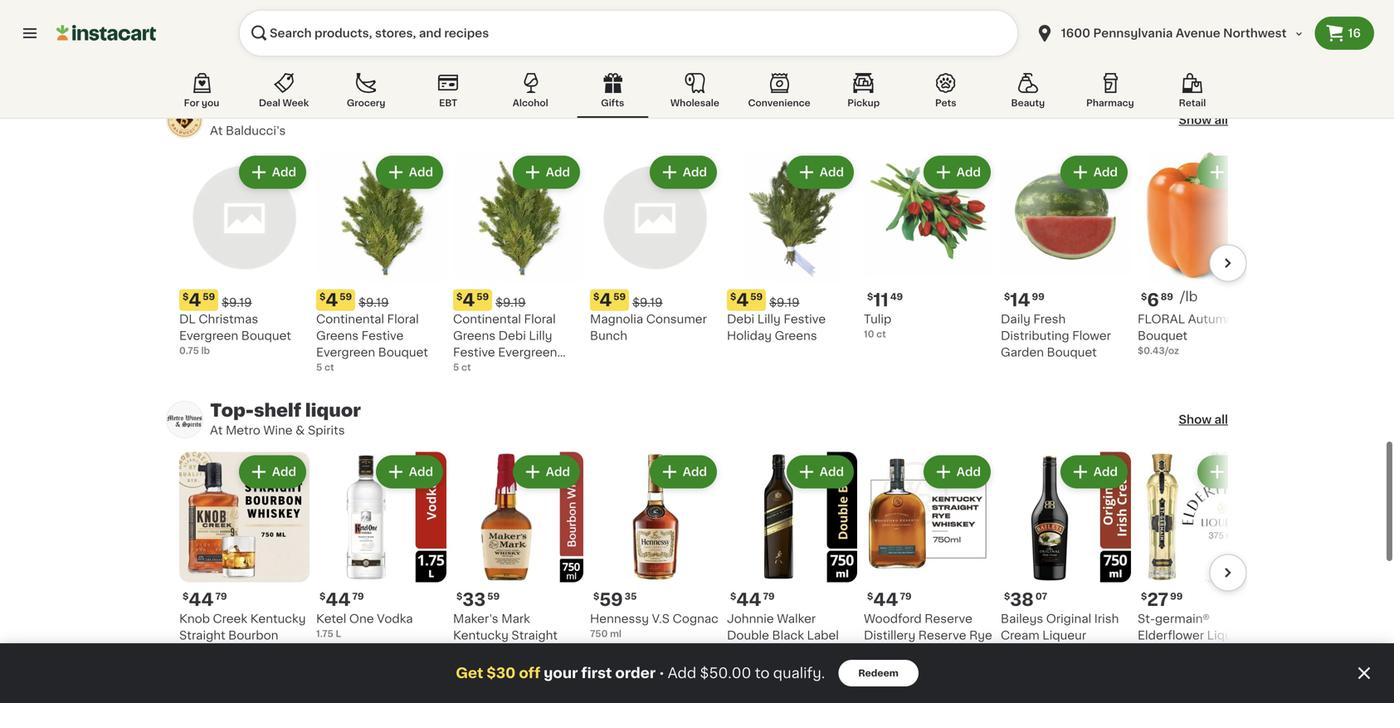 Task type: locate. For each thing, give the bounding box(es) containing it.
1 vertical spatial fresh
[[1034, 313, 1066, 325]]

greens right holiday
[[775, 330, 818, 342]]

2 $9.19 from the left
[[359, 297, 389, 308]]

1 horizontal spatial liqueur
[[1208, 630, 1252, 641]]

ml down blended
[[747, 663, 759, 672]]

ct up liquor
[[325, 363, 334, 372]]

1 horizontal spatial greens
[[453, 330, 496, 342]]

99 right 27
[[1171, 592, 1184, 601]]

reserve up rye
[[925, 613, 973, 625]]

ml inside hennessy v.s cognac 750 ml
[[610, 629, 622, 638]]

0 horizontal spatial floral
[[387, 313, 419, 325]]

$ 4 59 $9.19 continental floral greens festive evergreen bouquet 5 ct
[[316, 291, 428, 372]]

2 show all from the top
[[1179, 414, 1229, 425]]

straight inside knob creek kentucky straight bourbon whiskey
[[179, 630, 226, 641]]

add for baileys original irish cream liqueur
[[1094, 466, 1118, 478]]

2 floral from the left
[[524, 313, 556, 325]]

whiskey inside woodford reserve distillery reserve rye whiskey 750 ml
[[864, 646, 914, 658]]

add for ketel one vodka
[[409, 466, 433, 478]]

reserve
[[925, 613, 973, 625], [919, 630, 967, 641]]

$30 left ebt
[[402, 102, 438, 119]]

bourbon up get
[[453, 646, 503, 658]]

1 44 from the left
[[189, 591, 214, 609]]

pets
[[936, 98, 957, 108]]

1 horizontal spatial whisky
[[727, 663, 770, 675]]

44 up knob
[[189, 591, 214, 609]]

44 up ketel
[[326, 591, 351, 609]]

79 up johnnie
[[763, 592, 775, 601]]

1 straight from the left
[[179, 630, 226, 641]]

1 vertical spatial all
[[1215, 414, 1229, 425]]

0 horizontal spatial fresh
[[210, 102, 263, 119]]

59 for $ 33 59
[[488, 592, 500, 601]]

79 up one
[[352, 592, 364, 601]]

to
[[755, 666, 770, 680]]

ml down hennessy on the left bottom of page
[[610, 629, 622, 638]]

evergreen inside $ 4 59 $9.19 continental floral greens festive evergreen bouquet 5 ct
[[316, 347, 375, 358]]

14
[[1011, 291, 1031, 309]]

1 vertical spatial at
[[210, 425, 223, 436]]

flower
[[1073, 330, 1112, 342]]

greens up liquor
[[316, 330, 359, 342]]

$30 left 'off'
[[487, 666, 516, 680]]

99
[[1033, 292, 1045, 301], [1171, 592, 1184, 601]]

2 continental from the left
[[453, 313, 521, 325]]

shop now link
[[166, 0, 1229, 51]]

add button for ketel one vodka
[[378, 457, 442, 487]]

2 horizontal spatial greens
[[775, 330, 818, 342]]

whiskey for straight
[[179, 646, 229, 658]]

add button for knob creek kentucky straight bourbon whiskey
[[241, 457, 305, 487]]

shop now
[[206, 12, 266, 24]]

add button for dl christmas evergreen bouquet
[[241, 157, 305, 187]]

balducci's image
[[166, 101, 203, 139]]

1 vertical spatial show
[[1179, 414, 1212, 425]]

1 vertical spatial whisky
[[727, 663, 770, 675]]

item carousel region for top-shelf liquor
[[147, 452, 1269, 694]]

straight for mark
[[512, 630, 558, 641]]

4 4 from the left
[[600, 291, 612, 309]]

89
[[1161, 292, 1174, 301]]

59 inside $ 4 59 $9.19 continental floral greens festive evergreen bouquet 5 ct
[[340, 292, 352, 301]]

0 horizontal spatial lilly
[[529, 330, 553, 342]]

bourbon down creek
[[228, 630, 279, 641]]

99 inside $ 27 99
[[1171, 592, 1184, 601]]

1 vertical spatial bourbon
[[453, 646, 503, 658]]

straight
[[179, 630, 226, 641], [512, 630, 558, 641]]

0 horizontal spatial $30
[[402, 102, 438, 119]]

$4.59 original price: $9.19 element for continental floral greens debi lilly festive evergreen bouquet
[[453, 289, 584, 311]]

bourbon inside knob creek kentucky straight bourbon whiskey
[[228, 630, 279, 641]]

walker
[[777, 613, 816, 625]]

christmas
[[199, 313, 258, 325]]

1 horizontal spatial 99
[[1171, 592, 1184, 601]]

1 show all from the top
[[1179, 114, 1229, 126]]

3 4 from the left
[[463, 291, 475, 309]]

0 horizontal spatial bourbon
[[228, 630, 279, 641]]

show all link for /lb
[[1179, 112, 1229, 128]]

straight inside maker's mark kentucky straight bourbon whisky 750 ml
[[512, 630, 558, 641]]

0 horizontal spatial liqueur
[[1043, 630, 1087, 641]]

whisky up 'off'
[[506, 646, 549, 658]]

$30 inside fresh flowers under $30 at balducci's
[[402, 102, 438, 119]]

0 horizontal spatial kentucky
[[250, 613, 306, 625]]

$9.19 inside $ 4 59 $9.19 continental floral greens festive evergreen bouquet 5 ct
[[359, 297, 389, 308]]

4 $9.19 from the left
[[633, 297, 663, 308]]

add button for johnnie walker double black label blended scotch whisky
[[789, 457, 853, 487]]

at down top-
[[210, 425, 223, 436]]

$ 27 99
[[1142, 591, 1184, 609]]

2 79 from the left
[[352, 592, 364, 601]]

0 vertical spatial whisky
[[506, 646, 549, 658]]

0 vertical spatial at
[[210, 125, 223, 137]]

59 for $ 4 59 $9.19 magnolia consumer bunch
[[614, 292, 626, 301]]

3 greens from the left
[[775, 330, 818, 342]]

750
[[590, 629, 608, 638], [453, 663, 471, 672], [727, 663, 745, 672], [864, 663, 882, 672]]

show all for 27
[[1179, 414, 1229, 425]]

1 horizontal spatial floral
[[524, 313, 556, 325]]

deal week button
[[248, 70, 320, 118]]

ml
[[610, 629, 622, 638], [473, 663, 485, 672], [747, 663, 759, 672], [884, 663, 896, 672]]

1 show from the top
[[1179, 114, 1212, 126]]

59 inside $ 4 59 $9.19 magnolia consumer bunch
[[614, 292, 626, 301]]

0 vertical spatial 99
[[1033, 292, 1045, 301]]

0 horizontal spatial greens
[[316, 330, 359, 342]]

1 horizontal spatial 5
[[453, 363, 459, 372]]

show all link for 27
[[1179, 411, 1229, 428]]

0 horizontal spatial debi
[[499, 330, 526, 342]]

5 4 from the left
[[737, 291, 749, 309]]

product group containing 59
[[590, 452, 721, 641]]

show for 27
[[1179, 414, 1212, 425]]

fresh up balducci's
[[210, 102, 263, 119]]

0 vertical spatial show all link
[[1179, 112, 1229, 128]]

reserve left rye
[[919, 630, 967, 641]]

2 $ 44 79 from the left
[[320, 591, 364, 609]]

$
[[183, 292, 189, 301], [320, 292, 326, 301], [457, 292, 463, 301], [594, 292, 600, 301], [731, 292, 737, 301], [868, 292, 874, 301], [1005, 292, 1011, 301], [1142, 292, 1148, 301], [183, 592, 189, 601], [320, 592, 326, 601], [457, 592, 463, 601], [594, 592, 600, 601], [731, 592, 737, 601], [868, 592, 874, 601], [1005, 592, 1011, 601], [1142, 592, 1148, 601]]

4 inside $ 4 59 $9.19 dl christmas evergreen bouquet 0.75 lb
[[189, 291, 201, 309]]

79 for johnnie walker double black label blended scotch whisky
[[763, 592, 775, 601]]

ml down distillery
[[884, 663, 896, 672]]

1 horizontal spatial continental
[[453, 313, 521, 325]]

$ 44 79 up knob
[[183, 591, 227, 609]]

1 horizontal spatial bourbon
[[453, 646, 503, 658]]

straight down mark
[[512, 630, 558, 641]]

1 horizontal spatial kentucky
[[453, 630, 509, 641]]

1 vertical spatial lilly
[[529, 330, 553, 342]]

2 horizontal spatial festive
[[784, 313, 826, 325]]

avenue
[[1176, 27, 1221, 39]]

bouquet
[[241, 330, 291, 342], [1138, 330, 1188, 342], [378, 347, 428, 358], [1048, 347, 1098, 358], [453, 363, 503, 375]]

whiskey down distillery
[[864, 646, 914, 658]]

show all link down $0.43/oz
[[1179, 411, 1229, 428]]

4 $4.59 original price: $9.19 element from the left
[[590, 289, 721, 311]]

750 down distillery
[[864, 663, 882, 672]]

59 inside $ 33 59
[[488, 592, 500, 601]]

bourbon inside maker's mark kentucky straight bourbon whisky 750 ml
[[453, 646, 503, 658]]

greens up 5 ct
[[453, 330, 496, 342]]

0 vertical spatial festive
[[784, 313, 826, 325]]

1 horizontal spatial festive
[[453, 347, 495, 358]]

2 show all link from the top
[[1179, 411, 1229, 428]]

4 for 4
[[463, 291, 475, 309]]

0 vertical spatial show
[[1179, 114, 1212, 126]]

cognac
[[673, 613, 719, 625]]

$ inside "$ 4 59"
[[457, 292, 463, 301]]

1 vertical spatial reserve
[[919, 630, 967, 641]]

gifts
[[601, 98, 625, 108]]

show all link down retail at the top of page
[[1179, 112, 1229, 128]]

0 vertical spatial show all
[[1179, 114, 1229, 126]]

baileys
[[1001, 613, 1044, 625]]

add button for baileys original irish cream liqueur
[[1063, 457, 1127, 487]]

add for knob creek kentucky straight bourbon whiskey
[[272, 466, 296, 478]]

44 up woodford
[[874, 591, 899, 609]]

0 vertical spatial lilly
[[758, 313, 781, 325]]

5 ct
[[453, 363, 471, 372]]

1 4 from the left
[[189, 291, 201, 309]]

1 vertical spatial debi
[[499, 330, 526, 342]]

$9.19 for dl
[[222, 297, 252, 308]]

0 horizontal spatial evergreen
[[179, 330, 238, 342]]

0 horizontal spatial continental
[[316, 313, 384, 325]]

0 vertical spatial reserve
[[925, 613, 973, 625]]

liqueur down germain®
[[1208, 630, 1252, 641]]

2 horizontal spatial evergreen
[[498, 347, 558, 358]]

add inside treatment tracker modal dialog
[[668, 666, 697, 680]]

2 item carousel region from the top
[[147, 452, 1269, 694]]

$9.19 inside $ 4 59 $9.19 magnolia consumer bunch
[[633, 297, 663, 308]]

festive inside '$ 4 59 $9.19 debi lilly festive holiday greens'
[[784, 313, 826, 325]]

distillery
[[864, 630, 916, 641]]

whisky down blended
[[727, 663, 770, 675]]

ct down "$ 4 59"
[[462, 363, 471, 372]]

ct
[[877, 330, 887, 339], [325, 363, 334, 372], [462, 363, 471, 372]]

1 continental from the left
[[316, 313, 384, 325]]

whiskey down knob
[[179, 646, 229, 658]]

at inside top-shelf liquor at metro wine & spirits
[[210, 425, 223, 436]]

$ 4 59 $9.19 debi lilly festive holiday greens
[[727, 291, 826, 342]]

0 horizontal spatial 99
[[1033, 292, 1045, 301]]

order
[[616, 666, 656, 680]]

99 inside $ 14 99
[[1033, 292, 1045, 301]]

0 vertical spatial item carousel region
[[147, 152, 1269, 375]]

0 vertical spatial bourbon
[[228, 630, 279, 641]]

0 horizontal spatial ct
[[325, 363, 334, 372]]

kentucky
[[250, 613, 306, 625], [453, 630, 509, 641]]

79 for woodford reserve distillery reserve rye whiskey
[[900, 592, 912, 601]]

label
[[807, 630, 839, 641]]

vodka
[[377, 613, 413, 625]]

kentucky down maker's
[[453, 630, 509, 641]]

1 vertical spatial show all
[[1179, 414, 1229, 425]]

retail
[[1180, 98, 1207, 108]]

4 44 from the left
[[874, 591, 899, 609]]

1 all from the top
[[1215, 114, 1229, 126]]

1 liqueur from the left
[[1043, 630, 1087, 641]]

liqueur down original
[[1043, 630, 1087, 641]]

0 horizontal spatial whiskey
[[179, 646, 229, 658]]

product group containing 38
[[1001, 452, 1132, 677]]

1 vertical spatial item carousel region
[[147, 452, 1269, 694]]

3 $4.59 original price: $9.19 element from the left
[[453, 289, 584, 311]]

2 4 from the left
[[326, 291, 338, 309]]

5 down "$ 4 59"
[[453, 363, 459, 372]]

show down retail at the top of page
[[1179, 114, 1212, 126]]

lilly left bunch
[[529, 330, 553, 342]]

show for /lb
[[1179, 114, 1212, 126]]

fresh
[[210, 102, 263, 119], [1034, 313, 1066, 325]]

straight down knob
[[179, 630, 226, 641]]

1 horizontal spatial evergreen
[[316, 347, 375, 358]]

show all down $0.43/oz
[[1179, 414, 1229, 425]]

79 up woodford
[[900, 592, 912, 601]]

4 79 from the left
[[900, 592, 912, 601]]

$ inside $ 59 35
[[594, 592, 600, 601]]

1 greens from the left
[[316, 330, 359, 342]]

$ inside $ 27 99
[[1142, 592, 1148, 601]]

at down you
[[210, 125, 223, 137]]

2 5 from the left
[[453, 363, 459, 372]]

$ 44 79 up woodford
[[868, 591, 912, 609]]

0 horizontal spatial 5
[[316, 363, 322, 372]]

ct inside $ 4 59 $9.19 continental floral greens festive evergreen bouquet 5 ct
[[325, 363, 334, 372]]

2 $4.59 original price: $9.19 element from the left
[[316, 289, 447, 311]]

tulip 10 ct
[[864, 313, 892, 339]]

bourbon
[[228, 630, 279, 641], [453, 646, 503, 658]]

3 79 from the left
[[763, 592, 775, 601]]

item carousel region containing 44
[[147, 452, 1269, 694]]

knob creek kentucky straight bourbon whiskey
[[179, 613, 306, 658]]

wholesale
[[671, 98, 720, 108]]

5 $4.59 original price: $9.19 element from the left
[[727, 289, 858, 311]]

alcohol button
[[495, 70, 566, 118]]

750 down maker's
[[453, 663, 471, 672]]

4 inside '$ 4 59 $9.19 debi lilly festive holiday greens'
[[737, 291, 749, 309]]

79 up creek
[[215, 592, 227, 601]]

None search field
[[239, 10, 1019, 56]]

Search field
[[239, 10, 1019, 56]]

1600 pennsylvania avenue northwest button
[[1025, 10, 1316, 56], [1035, 10, 1306, 56]]

liqueur
[[1043, 630, 1087, 641], [1208, 630, 1252, 641]]

fresh up distributing
[[1034, 313, 1066, 325]]

59 inside "$ 4 59"
[[477, 292, 489, 301]]

wine
[[263, 425, 293, 436]]

$4.59 original price: $9.19 element for dl christmas evergreen bouquet
[[179, 289, 310, 311]]

$ 4 59 $9.19 magnolia consumer bunch
[[590, 291, 707, 342]]

2 at from the top
[[210, 425, 223, 436]]

1 vertical spatial kentucky
[[453, 630, 509, 641]]

$ 44 79 up johnnie
[[731, 591, 775, 609]]

1 whiskey from the left
[[179, 646, 229, 658]]

27
[[1148, 591, 1169, 609]]

$ 44 79 up ketel
[[320, 591, 364, 609]]

floral autumn glow bouquet $0.43/oz
[[1138, 313, 1267, 355]]

3 $ 44 79 from the left
[[731, 591, 775, 609]]

whiskey inside knob creek kentucky straight bourbon whiskey
[[179, 646, 229, 658]]

1 5 from the left
[[316, 363, 322, 372]]

5 up liquor
[[316, 363, 322, 372]]

product group containing 11
[[864, 152, 995, 341]]

1 item carousel region from the top
[[147, 152, 1269, 375]]

4 for dl christmas evergreen bouquet
[[189, 291, 201, 309]]

mark
[[502, 613, 530, 625]]

1 horizontal spatial whiskey
[[864, 646, 914, 658]]

3 44 from the left
[[737, 591, 762, 609]]

16
[[1349, 27, 1362, 39]]

1 show all link from the top
[[1179, 112, 1229, 128]]

1 $4.59 original price: $9.19 element from the left
[[179, 289, 310, 311]]

kentucky right creek
[[250, 613, 306, 625]]

2 greens from the left
[[453, 330, 496, 342]]

$ 4 59
[[457, 291, 489, 309]]

evergreen inside $ 4 59 $9.19 dl christmas evergreen bouquet 0.75 lb
[[179, 330, 238, 342]]

0 vertical spatial fresh
[[210, 102, 263, 119]]

1 $9.19 from the left
[[222, 297, 252, 308]]

$ inside '$ 4 59 $9.19 debi lilly festive holiday greens'
[[731, 292, 737, 301]]

show all link
[[1179, 112, 1229, 128], [1179, 411, 1229, 428]]

product group containing 14
[[1001, 152, 1132, 361]]

show all down retail at the top of page
[[1179, 114, 1229, 126]]

2 straight from the left
[[512, 630, 558, 641]]

44 for ketel one vodka
[[326, 591, 351, 609]]

$4.59 original price: $9.19 element for magnolia consumer bunch
[[590, 289, 721, 311]]

4 for continental floral greens festive evergreen bouquet
[[326, 291, 338, 309]]

0 horizontal spatial whisky
[[506, 646, 549, 658]]

ml inside woodford reserve distillery reserve rye whiskey 750 ml
[[884, 663, 896, 672]]

2 vertical spatial festive
[[453, 347, 495, 358]]

0 vertical spatial $30
[[402, 102, 438, 119]]

79 for knob creek kentucky straight bourbon whiskey
[[215, 592, 227, 601]]

distributing
[[1001, 330, 1070, 342]]

1 79 from the left
[[215, 592, 227, 601]]

5 inside $ 4 59 $9.19 continental floral greens festive evergreen bouquet 5 ct
[[316, 363, 322, 372]]

evergreen
[[179, 330, 238, 342], [316, 347, 375, 358], [498, 347, 558, 358]]

750 down hennessy on the left bottom of page
[[590, 629, 608, 638]]

4 inside $ 4 59 $9.19 continental floral greens festive evergreen bouquet 5 ct
[[326, 291, 338, 309]]

festive inside continental floral greens debi lilly festive evergreen bouquet
[[453, 347, 495, 358]]

0 vertical spatial debi
[[727, 313, 755, 325]]

$9.19 for debi
[[770, 297, 800, 308]]

1 vertical spatial show all link
[[1179, 411, 1229, 428]]

st-germain® elderflower liqueur
[[1138, 613, 1252, 641]]

add
[[272, 166, 296, 178], [409, 166, 433, 178], [546, 166, 570, 178], [683, 166, 707, 178], [820, 166, 844, 178], [957, 166, 981, 178], [1094, 166, 1118, 178], [272, 466, 296, 478], [409, 466, 433, 478], [546, 466, 570, 478], [683, 466, 707, 478], [820, 466, 844, 478], [957, 466, 981, 478], [1094, 466, 1118, 478], [668, 666, 697, 680]]

show all
[[1179, 114, 1229, 126], [1179, 414, 1229, 425]]

kentucky inside maker's mark kentucky straight bourbon whisky 750 ml
[[453, 630, 509, 641]]

1 horizontal spatial debi
[[727, 313, 755, 325]]

4 inside $ 4 59 $9.19 magnolia consumer bunch
[[600, 291, 612, 309]]

first
[[582, 666, 612, 680]]

alcohol
[[513, 98, 549, 108]]

deal week
[[259, 98, 309, 108]]

glow
[[1238, 313, 1267, 325]]

99 right 14
[[1033, 292, 1045, 301]]

ketel one vodka 1.75 l
[[316, 613, 413, 638]]

balducci's
[[226, 125, 286, 137]]

1 floral from the left
[[387, 313, 419, 325]]

add for woodford reserve distillery reserve rye whiskey
[[957, 466, 981, 478]]

ct right 10
[[877, 330, 887, 339]]

2 44 from the left
[[326, 591, 351, 609]]

1 at from the top
[[210, 125, 223, 137]]

59 inside $ 4 59 $9.19 dl christmas evergreen bouquet 0.75 lb
[[203, 292, 215, 301]]

ebt
[[439, 98, 458, 108]]

holiday
[[727, 330, 772, 342]]

kentucky inside knob creek kentucky straight bourbon whiskey
[[250, 613, 306, 625]]

ct inside tulip 10 ct
[[877, 330, 887, 339]]

$ 14 99
[[1005, 291, 1045, 309]]

0 vertical spatial kentucky
[[250, 613, 306, 625]]

cream
[[1001, 630, 1040, 641]]

44 for johnnie walker double black label blended scotch whisky
[[737, 591, 762, 609]]

$9.19 inside '$ 4 59 $9.19 debi lilly festive holiday greens'
[[770, 297, 800, 308]]

whisky inside maker's mark kentucky straight bourbon whisky 750 ml
[[506, 646, 549, 658]]

ml down maker's
[[473, 663, 485, 672]]

1 1600 pennsylvania avenue northwest button from the left
[[1025, 10, 1316, 56]]

pickup
[[848, 98, 880, 108]]

2 all from the top
[[1215, 414, 1229, 425]]

2 show from the top
[[1179, 414, 1212, 425]]

1 horizontal spatial fresh
[[1034, 313, 1066, 325]]

1600
[[1062, 27, 1091, 39]]

•
[[659, 667, 665, 680]]

add button for magnolia consumer bunch
[[652, 157, 716, 187]]

1 horizontal spatial $30
[[487, 666, 516, 680]]

greens
[[316, 330, 359, 342], [453, 330, 496, 342], [775, 330, 818, 342]]

spirits
[[308, 425, 345, 436]]

evergreen inside continental floral greens debi lilly festive evergreen bouquet
[[498, 347, 558, 358]]

1 horizontal spatial straight
[[512, 630, 558, 641]]

1 $ 44 79 from the left
[[183, 591, 227, 609]]

2 whiskey from the left
[[864, 646, 914, 658]]

item carousel region
[[147, 152, 1269, 375], [147, 452, 1269, 694]]

$ inside $ 33 59
[[457, 592, 463, 601]]

5 $9.19 from the left
[[770, 297, 800, 308]]

$6.89 per pound element
[[1138, 289, 1269, 311]]

whisky
[[506, 646, 549, 658], [727, 663, 770, 675]]

festive inside $ 4 59 $9.19 continental floral greens festive evergreen bouquet 5 ct
[[362, 330, 404, 342]]

$9.19 inside $ 4 59 $9.19 dl christmas evergreen bouquet 0.75 lb
[[222, 297, 252, 308]]

2 liqueur from the left
[[1208, 630, 1252, 641]]

0 horizontal spatial festive
[[362, 330, 404, 342]]

show down $0.43/oz
[[1179, 414, 1212, 425]]

for
[[184, 98, 199, 108]]

deal
[[259, 98, 281, 108]]

0 vertical spatial all
[[1215, 114, 1229, 126]]

44 up johnnie
[[737, 591, 762, 609]]

product group
[[179, 152, 310, 357], [316, 152, 447, 374], [453, 152, 584, 375], [590, 152, 721, 344], [727, 152, 858, 344], [864, 152, 995, 341], [1001, 152, 1132, 361], [1138, 152, 1269, 357], [179, 452, 310, 694], [316, 452, 447, 641], [453, 452, 584, 674], [590, 452, 721, 641], [727, 452, 858, 675], [864, 452, 995, 674], [1001, 452, 1132, 677], [1138, 452, 1269, 657]]

$ inside $ 4 59 $9.19 magnolia consumer bunch
[[594, 292, 600, 301]]

79
[[215, 592, 227, 601], [352, 592, 364, 601], [763, 592, 775, 601], [900, 592, 912, 601]]

1 vertical spatial $30
[[487, 666, 516, 680]]

debi inside continental floral greens debi lilly festive evergreen bouquet
[[499, 330, 526, 342]]

4 $ 44 79 from the left
[[868, 591, 912, 609]]

floral inside continental floral greens debi lilly festive evergreen bouquet
[[524, 313, 556, 325]]

hennessy
[[590, 613, 649, 625]]

$4.59 original price: $9.19 element
[[179, 289, 310, 311], [316, 289, 447, 311], [453, 289, 584, 311], [590, 289, 721, 311], [727, 289, 858, 311]]

1 vertical spatial festive
[[362, 330, 404, 342]]

2 horizontal spatial ct
[[877, 330, 887, 339]]

evergreen for floral
[[498, 347, 558, 358]]

2 1600 pennsylvania avenue northwest button from the left
[[1035, 10, 1306, 56]]

$ inside $ 4 59 $9.19 continental floral greens festive evergreen bouquet 5 ct
[[320, 292, 326, 301]]

1 horizontal spatial lilly
[[758, 313, 781, 325]]

item carousel region containing 4
[[147, 152, 1269, 375]]

59 inside '$ 4 59 $9.19 debi lilly festive holiday greens'
[[751, 292, 763, 301]]

lilly up holiday
[[758, 313, 781, 325]]

59 for $ 4 59 $9.19 continental floral greens festive evergreen bouquet 5 ct
[[340, 292, 352, 301]]

0 horizontal spatial straight
[[179, 630, 226, 641]]

all for 27
[[1215, 414, 1229, 425]]

1 vertical spatial 99
[[1171, 592, 1184, 601]]

grocery
[[347, 98, 386, 108]]



Task type: vqa. For each thing, say whether or not it's contained in the screenshot.
So to the middle
no



Task type: describe. For each thing, give the bounding box(es) containing it.
99 for 14
[[1033, 292, 1045, 301]]

redeem button
[[839, 660, 919, 687]]

whisky inside 'johnnie walker double black label blended scotch whisky'
[[727, 663, 770, 675]]

750 ml
[[727, 663, 759, 672]]

add button for hennessy v.s cognac
[[652, 457, 716, 487]]

beauty button
[[993, 70, 1064, 118]]

product group containing 6
[[1138, 152, 1269, 357]]

lilly inside continental floral greens debi lilly festive evergreen bouquet
[[529, 330, 553, 342]]

liquor
[[305, 402, 361, 419]]

convenience button
[[742, 70, 818, 118]]

continental inside continental floral greens debi lilly festive evergreen bouquet
[[453, 313, 521, 325]]

add button for woodford reserve distillery reserve rye whiskey
[[926, 457, 990, 487]]

pickup button
[[828, 70, 900, 118]]

add for debi lilly festive holiday greens
[[820, 166, 844, 178]]

creek
[[213, 613, 248, 625]]

$ inside $ 11 49
[[868, 292, 874, 301]]

top-shelf liquor at metro wine & spirits
[[210, 402, 361, 436]]

germain®
[[1156, 613, 1211, 625]]

$ 33 59
[[457, 591, 500, 609]]

baileys original irish cream liqueur
[[1001, 613, 1120, 641]]

1.75
[[316, 629, 334, 638]]

woodford reserve distillery reserve rye whiskey 750 ml
[[864, 613, 993, 672]]

1600 pennsylvania avenue northwest
[[1062, 27, 1287, 39]]

convenience
[[748, 98, 811, 108]]

$ 44 79 for woodford reserve distillery reserve rye whiskey
[[868, 591, 912, 609]]

gifts button
[[577, 70, 649, 118]]

fresh inside daily fresh distributing flower garden bouquet
[[1034, 313, 1066, 325]]

continental inside $ 4 59 $9.19 continental floral greens festive evergreen bouquet 5 ct
[[316, 313, 384, 325]]

northwest
[[1224, 27, 1287, 39]]

pets button
[[911, 70, 982, 118]]

$ inside $ 14 99
[[1005, 292, 1011, 301]]

consumer
[[647, 313, 707, 325]]

750 inside hennessy v.s cognac 750 ml
[[590, 629, 608, 638]]

add button for debi lilly festive holiday greens
[[789, 157, 853, 187]]

for you
[[184, 98, 219, 108]]

straight for creek
[[179, 630, 226, 641]]

fresh inside fresh flowers under $30 at balducci's
[[210, 102, 263, 119]]

show all for /lb
[[1179, 114, 1229, 126]]

shop
[[206, 12, 238, 24]]

750 inside woodford reserve distillery reserve rye whiskey 750 ml
[[864, 663, 882, 672]]

get
[[456, 666, 484, 680]]

&
[[296, 425, 305, 436]]

750 down blended
[[727, 663, 745, 672]]

shelf
[[254, 402, 302, 419]]

bunch
[[590, 330, 628, 342]]

$ 44 79 for johnnie walker double black label blended scotch whisky
[[731, 591, 775, 609]]

0.75
[[179, 346, 199, 355]]

daily
[[1001, 313, 1031, 325]]

59 for $ 4 59 $9.19 dl christmas evergreen bouquet 0.75 lb
[[203, 292, 215, 301]]

11
[[874, 291, 889, 309]]

59 for $ 4 59 $9.19 debi lilly festive holiday greens
[[751, 292, 763, 301]]

treatment tracker modal dialog
[[0, 644, 1395, 703]]

$4.59 original price: $9.19 element for continental floral greens festive evergreen bouquet
[[316, 289, 447, 311]]

tulip
[[864, 313, 892, 325]]

79 for ketel one vodka
[[352, 592, 364, 601]]

$30 inside treatment tracker modal dialog
[[487, 666, 516, 680]]

for you button
[[166, 70, 237, 118]]

bouquet inside $ 4 59 $9.19 continental floral greens festive evergreen bouquet 5 ct
[[378, 347, 428, 358]]

whiskey for reserve
[[864, 646, 914, 658]]

add button for tulip
[[926, 157, 990, 187]]

johnnie walker double black label blended scotch whisky
[[727, 613, 839, 675]]

metro
[[226, 425, 261, 436]]

scotch
[[779, 646, 821, 658]]

garden
[[1001, 347, 1045, 358]]

l
[[336, 629, 342, 638]]

add for continental floral greens debi lilly festive evergreen bouquet
[[546, 166, 570, 178]]

$9.19 for magnolia
[[633, 297, 663, 308]]

magnolia
[[590, 313, 644, 325]]

$4.59 original price: $9.19 element for debi lilly festive holiday greens
[[727, 289, 858, 311]]

add for maker's mark kentucky straight bourbon whisky
[[546, 466, 570, 478]]

$50.00
[[700, 666, 752, 680]]

add for hennessy v.s cognac
[[683, 466, 707, 478]]

retail button
[[1157, 70, 1229, 118]]

ketel
[[316, 613, 347, 625]]

now
[[240, 12, 266, 24]]

3 $9.19 from the left
[[496, 297, 526, 308]]

floral inside $ 4 59 $9.19 continental floral greens festive evergreen bouquet 5 ct
[[387, 313, 419, 325]]

$9.19 for continental
[[359, 297, 389, 308]]

$ 44 79 for knob creek kentucky straight bourbon whiskey
[[183, 591, 227, 609]]

metro wine & spirits image
[[166, 401, 203, 438]]

floral
[[1138, 313, 1186, 325]]

33
[[463, 591, 486, 609]]

off
[[519, 666, 541, 680]]

/lb
[[1181, 290, 1198, 303]]

v.s
[[652, 613, 670, 625]]

greens inside '$ 4 59 $9.19 debi lilly festive holiday greens'
[[775, 330, 818, 342]]

debi inside '$ 4 59 $9.19 debi lilly festive holiday greens'
[[727, 313, 755, 325]]

evergreen for 4
[[179, 330, 238, 342]]

instacart image
[[56, 23, 156, 43]]

add for dl christmas evergreen bouquet
[[272, 166, 296, 178]]

kentucky for creek
[[250, 613, 306, 625]]

1 horizontal spatial ct
[[462, 363, 471, 372]]

add for daily fresh distributing flower garden bouquet
[[1094, 166, 1118, 178]]

you
[[202, 98, 219, 108]]

all for /lb
[[1215, 114, 1229, 126]]

add button for continental floral greens debi lilly festive evergreen bouquet
[[515, 157, 579, 187]]

bourbon for mark
[[453, 646, 503, 658]]

get $30 off your first order • add $50.00 to qualify.
[[456, 666, 826, 680]]

under
[[342, 102, 398, 119]]

wholesale button
[[660, 70, 731, 118]]

product group containing 33
[[453, 452, 584, 674]]

ebt button
[[413, 70, 484, 118]]

$ inside $ 4 59 $9.19 dl christmas evergreen bouquet 0.75 lb
[[183, 292, 189, 301]]

bouquet inside daily fresh distributing flower garden bouquet
[[1048, 347, 1098, 358]]

top-
[[210, 402, 254, 419]]

$ 44 79 for ketel one vodka
[[320, 591, 364, 609]]

59 for $ 4 59
[[477, 292, 489, 301]]

carousel region
[[159, 0, 1236, 76]]

add button for continental floral greens festive evergreen bouquet
[[378, 157, 442, 187]]

liqueur inside st-germain® elderflower liqueur
[[1208, 630, 1252, 641]]

10
[[864, 330, 875, 339]]

double
[[727, 630, 770, 641]]

item carousel region for fresh flowers under $30
[[147, 152, 1269, 375]]

ml inside maker's mark kentucky straight bourbon whisky 750 ml
[[473, 663, 485, 672]]

at inside fresh flowers under $30 at balducci's
[[210, 125, 223, 137]]

bouquet inside $ 4 59 $9.19 dl christmas evergreen bouquet 0.75 lb
[[241, 330, 291, 342]]

liqueur inside baileys original irish cream liqueur
[[1043, 630, 1087, 641]]

product group containing 27
[[1138, 452, 1269, 657]]

bouquet inside continental floral greens debi lilly festive evergreen bouquet
[[453, 363, 503, 375]]

kentucky for mark
[[453, 630, 509, 641]]

lilly inside '$ 4 59 $9.19 debi lilly festive holiday greens'
[[758, 313, 781, 325]]

add for magnolia consumer bunch
[[683, 166, 707, 178]]

black
[[773, 630, 805, 641]]

bouquet inside floral autumn glow bouquet $0.43/oz
[[1138, 330, 1188, 342]]

$ inside $ 38 07
[[1005, 592, 1011, 601]]

week
[[283, 98, 309, 108]]

add button for maker's mark kentucky straight bourbon whisky
[[515, 457, 579, 487]]

shop categories tab list
[[166, 70, 1229, 118]]

07
[[1036, 592, 1048, 601]]

dl
[[179, 313, 196, 325]]

elderflower
[[1138, 630, 1205, 641]]

16 button
[[1316, 17, 1375, 50]]

$ inside $ 6 89 /lb
[[1142, 292, 1148, 301]]

bourbon for creek
[[228, 630, 279, 641]]

$ 59 35
[[594, 591, 637, 609]]

fresh flowers under $30 at balducci's
[[210, 102, 438, 137]]

maker's
[[453, 613, 499, 625]]

continental floral greens debi lilly festive evergreen bouquet
[[453, 313, 558, 375]]

750 inside maker's mark kentucky straight bourbon whisky 750 ml
[[453, 663, 471, 672]]

rye
[[970, 630, 993, 641]]

44 for woodford reserve distillery reserve rye whiskey
[[874, 591, 899, 609]]

add for johnnie walker double black label blended scotch whisky
[[820, 466, 844, 478]]

redeem
[[859, 669, 899, 678]]

add for tulip
[[957, 166, 981, 178]]

add button for daily fresh distributing flower garden bouquet
[[1063, 157, 1127, 187]]

add for continental floral greens festive evergreen bouquet
[[409, 166, 433, 178]]

maker's mark kentucky straight bourbon whisky 750 ml
[[453, 613, 558, 672]]

greens inside $ 4 59 $9.19 continental floral greens festive evergreen bouquet 5 ct
[[316, 330, 359, 342]]

44 for knob creek kentucky straight bourbon whiskey
[[189, 591, 214, 609]]

99 for 27
[[1171, 592, 1184, 601]]

6
[[1148, 291, 1160, 309]]

woodford
[[864, 613, 922, 625]]

daily fresh distributing flower garden bouquet
[[1001, 313, 1112, 358]]

49
[[891, 292, 904, 301]]

$ 6 89 /lb
[[1142, 290, 1198, 309]]

greens inside continental floral greens debi lilly festive evergreen bouquet
[[453, 330, 496, 342]]



